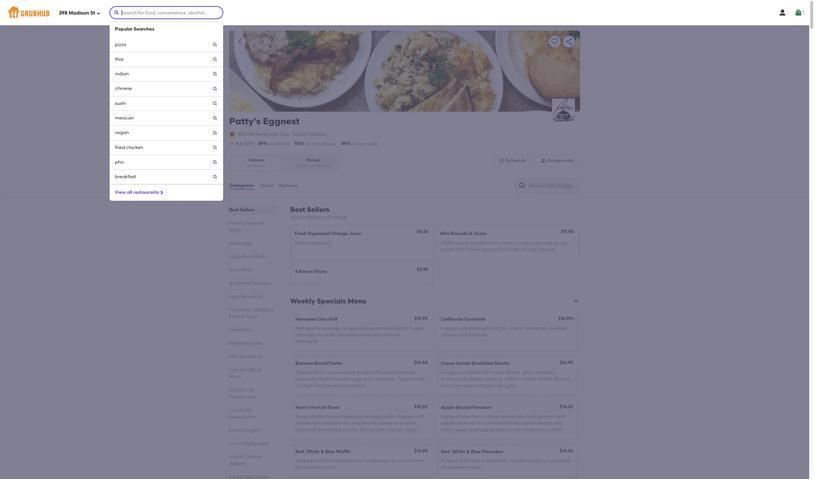 Task type: locate. For each thing, give the bounding box(es) containing it.
portuguese
[[295, 326, 321, 331]]

1 fluffy biscuit smothered in savory country sausage gravy, served with 1 fresh egg and 1/2 order of hash browns.
[[440, 240, 567, 253]]

burgers for big
[[252, 441, 269, 447]]

order down the 'savory' at the bottom
[[508, 247, 520, 253]]

scrambled inside 4 eggs scrambled with carne asada, green peppers, onions and cheddar cheese, rolled in a flour tortilla. served with sour cream and pico de gallo.
[[457, 370, 480, 376]]

1 vertical spatial egg
[[372, 414, 381, 420]]

devonshire down blueberries,
[[318, 428, 342, 433]]

butter, inside topped with our own sauce made with sliced bananas, sauteed in butter, brown sugar and cinnamon. topped with our own fresh devonshire cream.
[[320, 377, 334, 382]]

1 topped with fresh strawberries, blueberries & our own fresh devonshire cream. from the left
[[295, 459, 425, 471]]

0 vertical spatial specials
[[246, 221, 264, 226]]

scrambled for avocado.
[[457, 326, 480, 331]]

dipped
[[342, 414, 358, 420]]

0 vertical spatial cheddar
[[549, 326, 568, 331]]

$14.25 for red, white & blue pancakes
[[560, 449, 573, 454]]

own down the foster
[[332, 370, 341, 376]]

best for best sellers most ordered on grubhub
[[290, 206, 305, 214]]

and right "spam"
[[383, 326, 392, 331]]

option group containing delivery 35–50 min
[[229, 155, 341, 172]]

apple strudel french toast served with fresh granny smith apples sautéed in a cinnamon butter, brown sugar, and lemon glaze and topped with our own fresh devon shire cream.
[[441, 414, 567, 440]]

pico
[[487, 383, 497, 389]]

& for red, white & blue waffle
[[321, 449, 324, 455]]

7.1
[[297, 164, 300, 168]]

1 apple from the top
[[441, 405, 454, 411]]

breakfast down scrambles
[[229, 281, 250, 286]]

blue
[[325, 449, 335, 455], [471, 449, 481, 455]]

cream. inside sliced challah bread dipped in our egg batter. topped with strawberries, blueberries, raspberries, bananas and our own fresh devonshire cream. served with chicken apple sausage.
[[343, 428, 359, 433]]

bread
[[314, 361, 328, 367]]

0 vertical spatial $16.95
[[558, 316, 572, 322]]

3 right bacon.
[[410, 326, 412, 331]]

in right sauteed
[[315, 377, 319, 382]]

0 horizontal spatial hawaiian
[[295, 317, 317, 322]]

order for group order
[[563, 158, 575, 164]]

& for red, white & blue pancakes
[[466, 449, 470, 455]]

0 horizontal spatial 1
[[440, 240, 442, 246]]

eggs inside portuguese sausage, longganisa, spam and bacon. 3 eggs any style. includes hawaiian sweet roll and fresh pineapple.
[[413, 326, 424, 331]]

1 vertical spatial served
[[360, 428, 375, 433]]

schedule
[[505, 158, 526, 164]]

burgers inside lunch big burgers tab
[[252, 441, 269, 447]]

Search Patty's Eggnest search field
[[528, 183, 578, 189]]

3 lunch from the top
[[229, 428, 243, 434]]

1 horizontal spatial a
[[523, 377, 526, 382]]

a up topped
[[481, 421, 484, 427]]

1 horizontal spatial topped with fresh strawberries, blueberries & our own fresh devonshire cream.
[[441, 459, 570, 471]]

2 horizontal spatial strawberries,
[[481, 459, 510, 464]]

served
[[555, 377, 570, 382], [360, 428, 375, 433]]

$14.25 for red, white & blue waffle
[[414, 449, 428, 454]]

french inside pancakes, waffles & french toast
[[229, 314, 244, 320]]

in inside sliced challah bread dipped in our egg batter. topped with strawberries, blueberries, raspberries, bananas and our own fresh devonshire cream. served with chicken apple sausage.
[[359, 414, 363, 420]]

with inside 4 eggs scrambled with bacon, onions, tomatoes, cheddar cheese and avocado.
[[481, 326, 491, 331]]

lunch cold sandwiches
[[229, 388, 256, 400]]

0 horizontal spatial butter,
[[320, 377, 334, 382]]

1 horizontal spatial served
[[500, 414, 515, 420]]

$14.25 for apple strudel pandora
[[560, 405, 573, 410]]

burgers for chicken
[[229, 462, 246, 467]]

1 vertical spatial 3
[[410, 326, 412, 331]]

sandwiches
[[229, 395, 256, 400], [229, 415, 256, 420]]

order inside the group order button
[[563, 158, 575, 164]]

white down sausage. at bottom left
[[307, 449, 320, 455]]

1 vertical spatial mini
[[229, 354, 238, 360]]

fresh up sausage. at bottom left
[[306, 428, 317, 433]]

california
[[441, 317, 463, 322]]

main navigation navigation
[[0, 0, 814, 480]]

sellers up the weekly specials menu tab
[[240, 207, 255, 213]]

toast
[[245, 314, 257, 320], [327, 405, 340, 411]]

popular
[[115, 26, 133, 32]]

brown inside apple strudel french toast served with fresh granny smith apples sautéed in a cinnamon butter, brown sugar, and lemon glaze and topped with our own fresh devon shire cream.
[[524, 421, 538, 427]]

$14.25 up smith
[[560, 405, 573, 410]]

0 vertical spatial burgers
[[244, 428, 261, 434]]

best for best sellers
[[229, 207, 239, 213]]

lunch left big
[[229, 441, 243, 447]]

eggs
[[229, 294, 240, 300]]

1 min from the left
[[259, 164, 266, 168]]

1 horizontal spatial 1
[[467, 247, 468, 253]]

in left the 'savory' at the bottom
[[496, 240, 500, 246]]

lunch left chicken
[[229, 455, 243, 460]]

ne
[[248, 132, 255, 137]]

1 horizontal spatial 3
[[410, 326, 412, 331]]

topped down bananas,
[[398, 377, 415, 382]]

4 eggs scrambled with bacon, onions, tomatoes, cheddar cheese and avocado.
[[441, 326, 568, 338]]

mexican
[[115, 115, 134, 121]]

with left granny
[[516, 414, 525, 420]]

1 horizontal spatial best
[[290, 206, 305, 214]]

asada
[[456, 361, 471, 367]]

0 vertical spatial weekly
[[229, 221, 245, 226]]

0 vertical spatial menu
[[229, 228, 241, 233]]

mini for mini breakfasts
[[229, 354, 238, 360]]

0 vertical spatial toast
[[245, 314, 257, 320]]

menu up longganisa,
[[348, 297, 366, 305]]

1 horizontal spatial egg
[[481, 247, 490, 253]]

weekly down best sellers
[[229, 221, 245, 226]]

hawaiian down longganisa,
[[336, 333, 357, 338]]

breakfast inside breakfast sides tab
[[229, 341, 250, 347]]

weekly specials menu down best sellers
[[229, 221, 264, 233]]

1 horizontal spatial toast
[[327, 405, 340, 411]]

2 blue from the left
[[471, 449, 481, 455]]

4 for 4 bacon slices
[[295, 269, 298, 275]]

1 vertical spatial weekly
[[290, 297, 315, 305]]

svg image for vegan
[[213, 131, 218, 136]]

menu inside weekly specials menu
[[229, 228, 241, 233]]

correct order
[[352, 142, 378, 146]]

fresh down apple on the bottom of the page
[[414, 459, 425, 464]]

$14.25 down apple on the bottom of the page
[[414, 449, 428, 454]]

topped with fresh strawberries, blueberries & our own fresh devonshire cream. for red, white & blue waffle
[[295, 459, 425, 471]]

0 horizontal spatial blue
[[325, 449, 335, 455]]

lunch for lunch hot sandwiches
[[229, 408, 243, 413]]

apple inside apple strudel french toast served with fresh granny smith apples sautéed in a cinnamon butter, brown sugar, and lemon glaze and topped with our own fresh devon shire cream.
[[441, 414, 454, 420]]

and
[[491, 247, 500, 253], [383, 326, 392, 331], [380, 333, 389, 338], [458, 333, 467, 338], [364, 377, 372, 382], [457, 377, 465, 382], [477, 383, 486, 389], [400, 421, 408, 427], [554, 421, 563, 427], [469, 428, 478, 433]]

1 horizontal spatial weekly specials menu
[[290, 297, 366, 305]]

svg image
[[779, 9, 787, 17], [114, 10, 119, 15], [96, 11, 100, 15], [213, 57, 218, 62], [213, 86, 218, 92], [229, 141, 234, 146], [499, 158, 504, 164], [213, 175, 218, 180]]

1 horizontal spatial blue
[[471, 449, 481, 455]]

peppers,
[[536, 370, 556, 376]]

banana bread foster
[[295, 361, 343, 367]]

reviews
[[279, 183, 297, 188]]

0 horizontal spatial a
[[481, 421, 484, 427]]

list box
[[0, 22, 814, 480], [109, 22, 223, 201]]

1 vertical spatial served
[[500, 414, 515, 420]]

best inside best sellers most ordered on grubhub
[[290, 206, 305, 214]]

in up topped
[[476, 421, 480, 427]]

lunch hot sandwiches tab
[[229, 407, 275, 421]]

$14.25 down shire at bottom
[[560, 449, 573, 454]]

white
[[307, 449, 320, 455], [452, 449, 465, 455]]

0 vertical spatial served
[[555, 377, 570, 382]]

waffles
[[253, 308, 269, 313]]

patty's eggnest logo image
[[552, 99, 575, 122]]

best
[[290, 206, 305, 214], [229, 207, 239, 213]]

chicken
[[126, 145, 143, 150], [386, 428, 404, 433]]

fresh down smothered
[[469, 247, 480, 253]]

1 horizontal spatial cheddar
[[549, 326, 568, 331]]

0 horizontal spatial order
[[368, 142, 378, 146]]

eggs benedicts tab
[[229, 294, 275, 300]]

0 vertical spatial butter,
[[320, 377, 334, 382]]

5 lunch from the top
[[229, 455, 243, 460]]

subscription pass image
[[229, 132, 236, 137]]

sandwiches down cold
[[229, 395, 256, 400]]

eggs
[[413, 326, 424, 331], [445, 326, 456, 331], [445, 370, 456, 376]]

lunch burgers
[[229, 428, 261, 434]]

0 horizontal spatial served
[[360, 428, 375, 433]]

Search for food, convenience, alcohol... search field
[[109, 6, 223, 19]]

breakfasts down beverages tab
[[243, 254, 266, 260]]

0 horizontal spatial 3
[[229, 254, 232, 260]]

0 horizontal spatial weekly specials menu
[[229, 221, 264, 233]]

sellers for best sellers most ordered on grubhub
[[307, 206, 330, 214]]

location
[[308, 132, 327, 137]]

1 vertical spatial french
[[311, 405, 326, 411]]

menu for the weekly specials menu tab
[[229, 228, 241, 233]]

4 up cheese
[[441, 326, 444, 331]]

0 horizontal spatial best
[[229, 207, 239, 213]]

0 horizontal spatial blueberries
[[365, 459, 390, 464]]

brown up devonshire
[[335, 377, 349, 382]]

specials inside button
[[317, 297, 346, 305]]

scrambled inside 4 eggs scrambled with bacon, onions, tomatoes, cheddar cheese and avocado.
[[457, 326, 480, 331]]

apple
[[441, 405, 454, 411], [441, 414, 454, 420]]

about button
[[260, 174, 274, 198]]

lunch left cold
[[229, 388, 243, 393]]

0 vertical spatial 4
[[295, 269, 298, 275]]

1 vertical spatial order
[[563, 158, 575, 164]]

chicken down bananas
[[386, 428, 404, 433]]

1 horizontal spatial white
[[452, 449, 465, 455]]

own left devon
[[515, 428, 524, 433]]

0 horizontal spatial cheddar
[[467, 377, 485, 382]]

sellers inside best sellers most ordered on grubhub
[[307, 206, 330, 214]]

lunch
[[229, 388, 243, 393], [229, 408, 243, 413], [229, 428, 243, 434], [229, 441, 243, 447], [229, 455, 243, 460]]

sautéed
[[457, 421, 475, 427]]

devonshire
[[326, 383, 350, 389]]

0 vertical spatial apple
[[441, 405, 454, 411]]

order for correct order
[[368, 142, 378, 146]]

93
[[295, 141, 300, 147]]

with up cheese,
[[481, 370, 491, 376]]

mini up kid's
[[229, 354, 238, 360]]

a
[[523, 377, 526, 382], [481, 421, 484, 427]]

2 vertical spatial french
[[471, 414, 487, 420]]

breakfast favorites tab
[[229, 280, 275, 287]]

sliced
[[295, 414, 309, 420]]

with down bananas,
[[416, 377, 425, 382]]

0 vertical spatial weekly specials menu
[[229, 221, 264, 233]]

mini inside tab
[[229, 354, 238, 360]]

0 vertical spatial a
[[523, 377, 526, 382]]

0 horizontal spatial brown
[[335, 377, 349, 382]]

2 horizontal spatial order
[[563, 158, 575, 164]]

savory
[[501, 240, 515, 246]]

own down sauteed
[[304, 383, 313, 389]]

best up the weekly specials menu tab
[[229, 207, 239, 213]]

svg image for pizza
[[213, 42, 218, 47]]

lunch for lunch burgers
[[229, 428, 243, 434]]

cheddar
[[549, 326, 568, 331], [467, 377, 485, 382]]

0 horizontal spatial mini
[[229, 354, 238, 360]]

lunch for lunch big burgers
[[229, 441, 243, 447]]

tab
[[229, 474, 275, 480]]

lunch inside tab
[[229, 428, 243, 434]]

1 horizontal spatial strawberries,
[[336, 459, 364, 464]]

all
[[127, 190, 132, 195]]

svg image for indian
[[213, 72, 218, 77]]

2 horizontal spatial french
[[471, 414, 487, 420]]

served inside apple strudel french toast served with fresh granny smith apples sautéed in a cinnamon butter, brown sugar, and lemon glaze and topped with our own fresh devon shire cream.
[[500, 414, 515, 420]]

0 vertical spatial served
[[440, 247, 455, 253]]

mini up fluffy at the bottom
[[440, 231, 450, 237]]

1 sandwiches from the top
[[229, 395, 256, 400]]

and up apple on the bottom of the page
[[400, 421, 408, 427]]

blueberries
[[365, 459, 390, 464], [511, 459, 535, 464]]

lunch down the lunch hot sandwiches on the bottom left of the page
[[229, 428, 243, 434]]

1 scrambled from the top
[[457, 326, 480, 331]]

menu for kid's breakfast menu tab
[[229, 374, 241, 380]]

1 horizontal spatial hawaiian
[[336, 333, 357, 338]]

0 horizontal spatial min
[[259, 164, 266, 168]]

topped for red, white & blue waffle
[[295, 459, 312, 464]]

in down asada,
[[518, 377, 522, 382]]

best inside "tab"
[[229, 207, 239, 213]]

apple left strudel
[[441, 405, 454, 411]]

4 for 4 eggs scrambled with bacon, onions, tomatoes, cheddar cheese and avocado.
[[441, 326, 444, 331]]

breakfast down omelettes
[[229, 341, 250, 347]]

2 scrambled from the top
[[457, 370, 480, 376]]

green
[[522, 370, 535, 376]]

2 red, from the left
[[441, 449, 451, 455]]

breakfast inside tab
[[229, 281, 250, 286]]

2 lunch from the top
[[229, 408, 243, 413]]

in up raspberries,
[[359, 414, 363, 420]]

and right cheese
[[458, 333, 467, 338]]

1 horizontal spatial red,
[[441, 449, 451, 455]]

svg image for mexican
[[213, 116, 218, 121]]

pancakes, waffles & french toast tab
[[229, 307, 275, 321]]

eggs inside 4 eggs scrambled with bacon, onions, tomatoes, cheddar cheese and avocado.
[[445, 326, 456, 331]]

min inside delivery 35–50 min
[[259, 164, 266, 168]]

0 horizontal spatial sellers
[[240, 207, 255, 213]]

apple
[[405, 428, 418, 433]]

good
[[269, 142, 280, 146]]

served down fluffy at the bottom
[[440, 247, 455, 253]]

4 lunch from the top
[[229, 441, 243, 447]]

1 horizontal spatial chicken
[[386, 428, 404, 433]]

butter, right cinnamon
[[509, 421, 523, 427]]

served up cinnamon
[[500, 414, 515, 420]]

min down delivery
[[259, 164, 266, 168]]

white for red, white & blue waffle
[[307, 449, 320, 455]]

good food
[[269, 142, 289, 146]]

served inside 1 fluffy biscuit smothered in savory country sausage gravy, served with 1 fresh egg and 1/2 order of hash browns.
[[440, 247, 455, 253]]

in inside apple strudel french toast served with fresh granny smith apples sautéed in a cinnamon butter, brown sugar, and lemon glaze and topped with our own fresh devon shire cream.
[[476, 421, 480, 427]]

1 horizontal spatial specials
[[317, 297, 346, 305]]

lunch inside the lunch hot sandwiches
[[229, 408, 243, 413]]

topped with fresh strawberries, blueberries & our own fresh devonshire cream. down waffle
[[295, 459, 425, 471]]

1 horizontal spatial served
[[555, 377, 570, 382]]

scramble
[[464, 317, 486, 322]]

1 horizontal spatial french
[[311, 405, 326, 411]]

cheddar up cream
[[467, 377, 485, 382]]

0 horizontal spatial chicken
[[126, 145, 143, 150]]

4 inside 4 eggs scrambled with bacon, onions, tomatoes, cheddar cheese and avocado.
[[441, 326, 444, 331]]

egg inside sliced challah bread dipped in our egg batter. topped with strawberries, blueberries, raspberries, bananas and our own fresh devonshire cream. served with chicken apple sausage.
[[372, 414, 381, 420]]

1 vertical spatial a
[[481, 421, 484, 427]]

1 horizontal spatial brown
[[524, 421, 538, 427]]

strawberries, down pancakes
[[481, 459, 510, 464]]

strawberries, for red, white & blue waffle
[[336, 459, 364, 464]]

weekly specials menu tab
[[229, 220, 275, 234]]

2 vertical spatial burgers
[[229, 462, 246, 467]]

menu inside kid's breakfast menu
[[229, 374, 241, 380]]

pickup 7.1 mi • 20–30 min
[[297, 158, 330, 168]]

2 list box from the left
[[109, 22, 223, 201]]

2 apple from the top
[[441, 414, 454, 420]]

egg left batter.
[[372, 414, 381, 420]]

0 horizontal spatial weekly
[[229, 221, 245, 226]]

lunch inside lunch chicken burgers
[[229, 455, 243, 460]]

cream. down the lemon
[[441, 434, 457, 440]]

big
[[244, 441, 251, 447]]

1 vertical spatial breakfasts
[[239, 354, 262, 360]]

4 for 4 eggs scrambled with carne asada, green peppers, onions and cheddar cheese, rolled in a flour tortilla. served with sour cream and pico de gallo.
[[441, 370, 444, 376]]

1 vertical spatial sandwiches
[[229, 415, 256, 420]]

sauteed
[[295, 377, 314, 382]]

cream. inside apple strudel french toast served with fresh granny smith apples sautéed in a cinnamon butter, brown sugar, and lemon glaze and topped with our own fresh devon shire cream.
[[441, 434, 457, 440]]

topped down red, white & blue pancakes
[[441, 459, 458, 464]]

1 inside 1 button
[[803, 10, 804, 15]]

sliced
[[381, 370, 394, 376]]

and down sautéed
[[469, 428, 478, 433]]

scrambled down 'california scramble'
[[457, 326, 480, 331]]

hash
[[527, 247, 537, 253]]

our inside apple strudel french toast served with fresh granny smith apples sautéed in a cinnamon butter, brown sugar, and lemon glaze and topped with our own fresh devon shire cream.
[[506, 428, 514, 433]]

2 blueberries from the left
[[511, 459, 535, 464]]

delivery
[[249, 158, 264, 163]]

chinese
[[115, 86, 132, 91]]

in inside topped with our own sauce made with sliced bananas, sauteed in butter, brown sugar and cinnamon. topped with our own fresh devonshire cream.
[[315, 377, 319, 382]]

1 for 1 fluffy biscuit smothered in savory country sausage gravy, served with 1 fresh egg and 1/2 order of hash browns.
[[440, 240, 442, 246]]

topped up apple on the bottom of the page
[[398, 414, 414, 420]]

3 left egg
[[229, 254, 232, 260]]

with inside 1 fluffy biscuit smothered in savory country sausage gravy, served with 1 fresh egg and 1/2 order of hash browns.
[[456, 247, 465, 253]]

bacon.
[[393, 326, 408, 331]]

sausage,
[[322, 326, 342, 331]]

2 vertical spatial 1
[[467, 247, 468, 253]]

french down pandora at bottom
[[471, 414, 487, 420]]

1 vertical spatial hawaiian
[[336, 333, 357, 338]]

egg inside 1 fluffy biscuit smothered in savory country sausage gravy, served with 1 fresh egg and 1/2 order of hash browns.
[[481, 247, 490, 253]]

fresh inside portuguese sausage, longganisa, spam and bacon. 3 eggs any style. includes hawaiian sweet roll and fresh pineapple.
[[390, 333, 401, 338]]

brown up devon
[[524, 421, 538, 427]]

1 blue from the left
[[325, 449, 335, 455]]

1 vertical spatial cheddar
[[467, 377, 485, 382]]

1 vertical spatial apple
[[441, 414, 454, 420]]

0 vertical spatial breakfasts
[[243, 254, 266, 260]]

4 left bacon
[[295, 269, 298, 275]]

+
[[572, 316, 574, 322]]

breakfasts down breakfast sides tab
[[239, 354, 262, 360]]

0 horizontal spatial served
[[440, 247, 455, 253]]

1 vertical spatial butter,
[[509, 421, 523, 427]]

1 horizontal spatial sellers
[[307, 206, 330, 214]]

and up sour on the bottom right
[[457, 377, 465, 382]]

red, down the lemon
[[441, 449, 451, 455]]

3 inside portuguese sausage, longganisa, spam and bacon. 3 eggs any style. includes hawaiian sweet roll and fresh pineapple.
[[410, 326, 412, 331]]

$18.95
[[414, 316, 428, 322]]

with down bananas
[[376, 428, 385, 433]]

served inside sliced challah bread dipped in our egg batter. topped with strawberries, blueberries, raspberries, bananas and our own fresh devonshire cream. served with chicken apple sausage.
[[360, 428, 375, 433]]

0 horizontal spatial white
[[307, 449, 320, 455]]

red, for red, white & blue waffle
[[295, 449, 305, 455]]

smith
[[555, 414, 567, 420]]

topped with fresh strawberries, blueberries & our own fresh devonshire cream. down pancakes
[[441, 459, 570, 471]]

topped with our own sauce made with sliced bananas, sauteed in butter, brown sugar and cinnamon. topped with our own fresh devonshire cream.
[[295, 370, 425, 389]]

our
[[324, 370, 331, 376], [295, 383, 303, 389], [364, 414, 371, 420], [410, 421, 417, 427], [506, 428, 514, 433], [395, 459, 403, 464], [541, 459, 548, 464]]

eggs up onions
[[445, 370, 456, 376]]

cheddar down the $16.95 +
[[549, 326, 568, 331]]

0 vertical spatial chicken
[[126, 145, 143, 150]]

gravy
[[474, 231, 487, 237]]

1 horizontal spatial min
[[323, 164, 330, 168]]

most
[[290, 215, 301, 220]]

sellers inside "tab"
[[240, 207, 255, 213]]

0 vertical spatial mini
[[440, 231, 450, 237]]

1 lunch from the top
[[229, 388, 243, 393]]

2 topped with fresh strawberries, blueberries & our own fresh devonshire cream. from the left
[[441, 459, 570, 471]]

strawberries,
[[295, 421, 324, 427], [336, 459, 364, 464], [481, 459, 510, 464]]

svg image for fried chicken
[[213, 145, 218, 150]]

0 vertical spatial brown
[[335, 377, 349, 382]]

burgers inside lunch chicken burgers
[[229, 462, 246, 467]]

2 white from the left
[[452, 449, 465, 455]]

specials
[[246, 221, 264, 226], [317, 297, 346, 305]]

onions,
[[508, 326, 524, 331]]

mini
[[440, 231, 450, 237], [229, 354, 238, 360]]

1 vertical spatial 4
[[441, 326, 444, 331]]

butter, up devonshire
[[320, 377, 334, 382]]

weekly specials menu inside tab
[[229, 221, 264, 233]]

devonshire down red, white & blue pancakes
[[441, 465, 466, 471]]

search icon image
[[518, 182, 526, 190]]

topped for red, white & blue pancakes
[[441, 459, 458, 464]]

weekly specials menu up grill
[[290, 297, 366, 305]]

4 inside 4 eggs scrambled with carne asada, green peppers, onions and cheddar cheese, rolled in a flour tortilla. served with sour cream and pico de gallo.
[[441, 370, 444, 376]]

1 white from the left
[[307, 449, 320, 455]]

4
[[295, 269, 298, 275], [441, 326, 444, 331], [441, 370, 444, 376]]

with down onions
[[441, 383, 450, 389]]

with down $15.25
[[415, 414, 425, 420]]

chicken right 'fried'
[[126, 145, 143, 150]]

2 vertical spatial order
[[508, 247, 520, 253]]

eggs inside 4 eggs scrambled with carne asada, green peppers, onions and cheddar cheese, rolled in a flour tortilla. served with sour cream and pico de gallo.
[[445, 370, 456, 376]]

1 vertical spatial 1
[[440, 240, 442, 246]]

option group
[[229, 155, 341, 172]]

devonshire for red, white & blue waffle
[[295, 465, 320, 471]]

1 vertical spatial scrambled
[[457, 370, 480, 376]]

correct
[[352, 142, 367, 146]]

lunch chicken burgers tab
[[229, 454, 275, 468]]

lunch inside lunch cold sandwiches
[[229, 388, 243, 393]]

& inside pancakes, waffles & french toast
[[270, 308, 274, 313]]

(547)
[[243, 141, 254, 147]]

2 min from the left
[[323, 164, 330, 168]]

3 egg breakfasts tab
[[229, 254, 275, 260]]

fresh down red, white & blue waffle at the left of the page
[[324, 459, 334, 464]]

share icon image
[[565, 38, 573, 46]]

with down "biscuit"
[[456, 247, 465, 253]]

caret left icon image
[[236, 38, 244, 46]]

1 red, from the left
[[295, 449, 305, 455]]

own inside sliced challah bread dipped in our egg batter. topped with strawberries, blueberries, raspberries, bananas and our own fresh devonshire cream. served with chicken apple sausage.
[[295, 428, 305, 433]]

indian
[[115, 71, 129, 77]]

398
[[59, 10, 67, 16]]

own inside apple strudel french toast served with fresh granny smith apples sautéed in a cinnamon butter, brown sugar, and lemon glaze and topped with our own fresh devon shire cream.
[[515, 428, 524, 433]]

served right tortilla.
[[555, 377, 570, 382]]

people icon image
[[541, 158, 546, 164]]

0 horizontal spatial egg
[[372, 414, 381, 420]]

and inside topped with our own sauce made with sliced bananas, sauteed in butter, brown sugar and cinnamon. topped with our own fresh devonshire cream.
[[364, 377, 372, 382]]

1 horizontal spatial mini
[[440, 231, 450, 237]]

0 vertical spatial egg
[[481, 247, 490, 253]]

hawaiian ono grill
[[295, 317, 338, 322]]

egg
[[233, 254, 241, 260]]

in inside 1 fluffy biscuit smothered in savory country sausage gravy, served with 1 fresh egg and 1/2 order of hash browns.
[[496, 240, 500, 246]]

$16.95 for $16.95
[[560, 360, 573, 366]]

min right 20–30
[[323, 164, 330, 168]]

2 sandwiches from the top
[[229, 415, 256, 420]]

devonshire inside sliced challah bread dipped in our egg batter. topped with strawberries, blueberries, raspberries, bananas and our own fresh devonshire cream. served with chicken apple sausage.
[[318, 428, 342, 433]]

cream.
[[351, 383, 367, 389], [343, 428, 359, 433], [441, 434, 457, 440], [321, 465, 337, 471], [467, 465, 482, 471]]

1 vertical spatial weekly specials menu
[[290, 297, 366, 305]]

cinnamon.
[[374, 377, 397, 382]]

1 vertical spatial chicken
[[386, 428, 404, 433]]

1 horizontal spatial butter,
[[509, 421, 523, 427]]

lunch burgers tab
[[229, 427, 275, 434]]

svg image
[[795, 9, 803, 17], [213, 42, 218, 47], [213, 72, 218, 77], [213, 101, 218, 106], [213, 116, 218, 121], [213, 131, 218, 136], [213, 145, 218, 150], [213, 160, 218, 165], [159, 190, 164, 195]]

4 up onions
[[441, 370, 444, 376]]

& for pancakes, waffles & french toast
[[270, 308, 274, 313]]

order right correct
[[368, 142, 378, 146]]

0 horizontal spatial french
[[229, 314, 244, 320]]

1 vertical spatial burgers
[[252, 441, 269, 447]]

0 vertical spatial order
[[368, 142, 378, 146]]

1 horizontal spatial weekly
[[290, 297, 315, 305]]

1 horizontal spatial order
[[508, 247, 520, 253]]

toast down waffles
[[245, 314, 257, 320]]

mi
[[302, 164, 306, 168]]

0 horizontal spatial toast
[[245, 314, 257, 320]]

blue left pancakes
[[471, 449, 481, 455]]

0 vertical spatial 3
[[229, 254, 232, 260]]

pancakes, waffles & french toast
[[229, 308, 274, 320]]

breakfast
[[229, 281, 250, 286], [229, 341, 250, 347], [472, 361, 493, 367], [241, 368, 262, 373]]

grill
[[329, 317, 338, 322]]

shire
[[552, 428, 562, 433]]

1 blueberries from the left
[[365, 459, 390, 464]]

best up most
[[290, 206, 305, 214]]

toast up bread
[[327, 405, 340, 411]]

devonshire for red, white & blue pancakes
[[441, 465, 466, 471]]



Task type: describe. For each thing, give the bounding box(es) containing it.
1000
[[237, 132, 247, 137]]

fresh down red, white & blue pancakes
[[469, 459, 480, 464]]

cheddar inside 4 eggs scrambled with carne asada, green peppers, onions and cheddar cheese, rolled in a flour tortilla. served with sour cream and pico de gallo.
[[467, 377, 485, 382]]

strawberries, for red, white & blue pancakes
[[481, 459, 510, 464]]

cold
[[244, 388, 254, 393]]

strawberries, inside sliced challah bread dipped in our egg batter. topped with strawberries, blueberries, raspberries, bananas and our own fresh devonshire cream. served with chicken apple sausage.
[[295, 421, 324, 427]]

and inside 4 eggs scrambled with bacon, onions, tomatoes, cheddar cheese and avocado.
[[458, 333, 467, 338]]

1/2
[[501, 247, 507, 253]]

group order
[[547, 158, 575, 164]]

sausage.
[[295, 434, 315, 440]]

fresh left granny
[[526, 414, 537, 420]]

strudel
[[456, 405, 472, 411]]

lunch cold sandwiches tab
[[229, 387, 275, 401]]

with down red, white & blue pancakes
[[459, 459, 468, 464]]

red, white & blue pancakes
[[441, 449, 504, 455]]

fresh left devon
[[525, 428, 536, 433]]

$6.25
[[417, 229, 428, 235]]

thai
[[115, 57, 124, 62]]

own down shire at bottom
[[549, 459, 558, 464]]

beverages tab
[[229, 240, 275, 247]]

apple for apple strudel pandora
[[441, 405, 454, 411]]

1 for 1
[[803, 10, 804, 15]]

order inside 1 fluffy biscuit smothered in savory country sausage gravy, served with 1 fresh egg and 1/2 order of hash browns.
[[508, 247, 520, 253]]

spam
[[370, 326, 382, 331]]

blue for waffle
[[325, 449, 335, 455]]

svg image inside schedule button
[[499, 158, 504, 164]]

with down cinnamon
[[496, 428, 505, 433]]

rolled
[[505, 377, 517, 382]]

$11.50
[[561, 229, 574, 235]]

with down "banana bread foster"
[[313, 370, 323, 376]]

breakfast sides
[[229, 341, 263, 347]]

ordered
[[302, 215, 320, 220]]

sandwiches for cold
[[229, 395, 256, 400]]

chicken inside sliced challah bread dipped in our egg batter. topped with strawberries, blueberries, raspberries, bananas and our own fresh devonshire cream. served with chicken apple sausage.
[[386, 428, 404, 433]]

bacon,
[[492, 326, 507, 331]]

with up cinnamon.
[[371, 370, 380, 376]]

hawaiian inside portuguese sausage, longganisa, spam and bacon. 3 eggs any style. includes hawaiian sweet roll and fresh pineapple.
[[336, 333, 357, 338]]

bananas,
[[395, 370, 416, 376]]

devon
[[537, 428, 551, 433]]

and up shire at bottom
[[554, 421, 563, 427]]

$5.95
[[417, 267, 428, 273]]

breakfast favorites
[[229, 281, 271, 286]]

sugar
[[350, 377, 363, 382]]

white for red, white & blue pancakes
[[452, 449, 465, 455]]

pasteurized
[[305, 240, 331, 246]]

switch location button
[[292, 131, 327, 138]]

cheese,
[[486, 377, 503, 382]]

svg image for pho
[[213, 160, 218, 165]]

sauce
[[342, 370, 356, 376]]

topped with fresh strawberries, blueberries & our own fresh devonshire cream. for red, white & blue pancakes
[[441, 459, 570, 471]]

and inside sliced challah bread dipped in our egg batter. topped with strawberries, blueberries, raspberries, bananas and our own fresh devonshire cream. served with chicken apple sausage.
[[400, 421, 408, 427]]

beverages
[[229, 241, 252, 246]]

bananas
[[379, 421, 399, 427]]

onions
[[441, 377, 456, 382]]

biscuit
[[455, 240, 470, 246]]

•
[[308, 164, 309, 168]]

1000 ne northgate way button
[[237, 131, 290, 138]]

lunch for lunch cold sandwiches
[[229, 388, 243, 393]]

fresh squeezed orange juice
[[295, 231, 361, 237]]

toast inside pancakes, waffles & french toast
[[245, 314, 257, 320]]

breakfast
[[115, 174, 136, 180]]

ono
[[318, 317, 327, 322]]

topped for banana bread foster
[[295, 370, 312, 376]]

fried
[[115, 145, 125, 150]]

and right roll
[[380, 333, 389, 338]]

topped inside sliced challah bread dipped in our egg batter. topped with strawberries, blueberries, raspberries, bananas and our own fresh devonshire cream. served with chicken apple sausage.
[[398, 414, 414, 420]]

breakfast sides tab
[[229, 340, 275, 347]]

sellers for best sellers
[[240, 207, 255, 213]]

cream
[[462, 383, 476, 389]]

bread
[[327, 414, 341, 420]]

with down red, white & blue waffle at the left of the page
[[313, 459, 323, 464]]

85
[[341, 141, 347, 147]]

lunch chicken burgers
[[229, 455, 262, 467]]

cinnamon
[[485, 421, 508, 427]]

pancakes,
[[229, 308, 252, 313]]

eggs for $18.95
[[445, 326, 456, 331]]

any
[[295, 333, 304, 338]]

lunch for lunch chicken burgers
[[229, 455, 243, 460]]

3 inside tab
[[229, 254, 232, 260]]

cheddar inside 4 eggs scrambled with bacon, onions, tomatoes, cheddar cheese and avocado.
[[549, 326, 568, 331]]

and left pico
[[477, 383, 486, 389]]

sour
[[451, 383, 461, 389]]

fresh inside 1 fluffy biscuit smothered in savory country sausage gravy, served with 1 fresh egg and 1/2 order of hash browns.
[[469, 247, 480, 253]]

best sellers tab
[[229, 207, 275, 214]]

35–50
[[247, 164, 258, 168]]

patty's
[[229, 116, 261, 127]]

hot
[[244, 408, 252, 413]]

fresh inside sliced challah bread dipped in our egg batter. topped with strawberries, blueberries, raspberries, bananas and our own fresh devonshire cream. served with chicken apple sausage.
[[306, 428, 317, 433]]

eggs benedicts
[[229, 294, 263, 300]]

breakfast up carne on the bottom right of the page
[[472, 361, 493, 367]]

fried chicken
[[115, 145, 143, 150]]

fluffy
[[443, 240, 454, 246]]

blue for pancakes
[[471, 449, 481, 455]]

on
[[321, 215, 326, 220]]

pizza
[[115, 42, 126, 47]]

in inside 4 eggs scrambled with carne asada, green peppers, onions and cheddar cheese, rolled in a flour tortilla. served with sour cream and pico de gallo.
[[518, 377, 522, 382]]

lunch hot sandwiches
[[229, 408, 256, 420]]

mini breakfasts tab
[[229, 354, 275, 360]]

non pasteurized
[[295, 240, 331, 246]]

mini for mini biscuits & gravy
[[440, 231, 450, 237]]

1 list box from the left
[[0, 22, 814, 480]]

weekly specials menu inside button
[[290, 297, 366, 305]]

specials inside weekly specials menu
[[246, 221, 264, 226]]

blueberries for red, white & blue waffle
[[365, 459, 390, 464]]

burrito
[[495, 361, 510, 367]]

scrambled for cheddar
[[457, 370, 480, 376]]

list box inside main navigation navigation
[[109, 22, 223, 201]]

min inside pickup 7.1 mi • 20–30 min
[[323, 164, 330, 168]]

cream. down red, white & blue waffle at the left of the page
[[321, 465, 337, 471]]

apples
[[441, 421, 456, 427]]

svg image for sushi
[[213, 101, 218, 106]]

portuguese sausage, longganisa, spam and bacon. 3 eggs any style. includes hawaiian sweet roll and fresh pineapple.
[[295, 326, 424, 345]]

weekly inside tab
[[229, 221, 245, 226]]

cream. down red, white & blue pancakes
[[467, 465, 482, 471]]

& for mini biscuits & gravy
[[469, 231, 473, 237]]

favorites
[[251, 281, 271, 286]]

4 bacon slices
[[295, 269, 327, 275]]

own down apple on the bottom of the page
[[404, 459, 413, 464]]

carne
[[492, 370, 505, 376]]

on time delivery
[[305, 142, 336, 146]]

country
[[516, 240, 533, 246]]

eggs for $14.50
[[445, 370, 456, 376]]

and inside 1 fluffy biscuit smothered in savory country sausage gravy, served with 1 fresh egg and 1/2 order of hash browns.
[[491, 247, 500, 253]]

cheese
[[441, 333, 457, 338]]

sliced challah bread dipped in our egg batter. topped with strawberries, blueberries, raspberries, bananas and our own fresh devonshire cream. served with chicken apple sausage.
[[295, 414, 425, 440]]

categories
[[229, 183, 254, 188]]

omelettes tab
[[229, 327, 275, 334]]

save this restaurant image
[[551, 38, 559, 46]]

89
[[258, 141, 264, 147]]

kid's breakfast menu tab
[[229, 367, 275, 381]]

batter.
[[382, 414, 397, 420]]

group order button
[[535, 155, 580, 167]]

sandwiches for hot
[[229, 415, 256, 420]]

brown inside topped with our own sauce made with sliced bananas, sauteed in butter, brown sugar and cinnamon. topped with our own fresh devonshire cream.
[[335, 377, 349, 382]]

sausage
[[534, 240, 553, 246]]

tomatoes,
[[525, 326, 548, 331]]

gravy,
[[554, 240, 567, 246]]

restaurants
[[133, 190, 159, 195]]

weekly inside button
[[290, 297, 315, 305]]

butter, inside apple strudel french toast served with fresh granny smith apples sautéed in a cinnamon butter, brown sugar, and lemon glaze and topped with our own fresh devon shire cream.
[[509, 421, 523, 427]]

lunch big burgers tab
[[229, 441, 275, 448]]

breakfast inside kid's breakfast menu
[[241, 368, 262, 373]]

apple for apple strudel french toast served with fresh granny smith apples sautéed in a cinnamon butter, brown sugar, and lemon glaze and topped with our own fresh devon shire cream.
[[441, 414, 454, 420]]

fresh inside topped with our own sauce made with sliced bananas, sauteed in butter, brown sugar and cinnamon. topped with our own fresh devonshire cream.
[[314, 383, 325, 389]]

$16.95 for $16.95 +
[[558, 316, 572, 322]]

svg image inside 1 button
[[795, 9, 803, 17]]

red, for red, white & blue pancakes
[[441, 449, 451, 455]]

a inside 4 eggs scrambled with carne asada, green peppers, onions and cheddar cheese, rolled in a flour tortilla. served with sour cream and pico de gallo.
[[523, 377, 526, 382]]

a inside apple strudel french toast served with fresh granny smith apples sautéed in a cinnamon butter, brown sugar, and lemon glaze and topped with our own fresh devon shire cream.
[[481, 421, 484, 427]]

0 vertical spatial hawaiian
[[295, 317, 317, 322]]

pickup
[[307, 158, 320, 163]]

kid's
[[229, 368, 239, 373]]

burgers inside lunch burgers tab
[[244, 428, 261, 434]]

chicken inside list box
[[126, 145, 143, 150]]

cream. inside topped with our own sauce made with sliced bananas, sauteed in butter, brown sugar and cinnamon. topped with our own fresh devonshire cream.
[[351, 383, 367, 389]]

fresh down shire at bottom
[[560, 459, 570, 464]]

scrambles tab
[[229, 267, 275, 274]]

french inside apple strudel french toast served with fresh granny smith apples sautéed in a cinnamon butter, brown sugar, and lemon glaze and topped with our own fresh devon shire cream.
[[471, 414, 487, 420]]

1 vertical spatial toast
[[327, 405, 340, 411]]

1000 ne northgate way
[[237, 132, 290, 137]]

style.
[[305, 333, 316, 338]]

served inside 4 eggs scrambled with carne asada, green peppers, onions and cheddar cheese, rolled in a flour tortilla. served with sour cream and pico de gallo.
[[555, 377, 570, 382]]

menu inside button
[[348, 297, 366, 305]]

lunch big burgers
[[229, 441, 269, 447]]

california scramble
[[441, 317, 486, 322]]

weekly specials menu button
[[289, 297, 580, 306]]

$14.50
[[414, 360, 428, 366]]

blueberries for red, white & blue pancakes
[[511, 459, 535, 464]]

way
[[280, 132, 290, 137]]

schedule button
[[493, 155, 532, 167]]

banana
[[295, 361, 313, 367]]



Task type: vqa. For each thing, say whether or not it's contained in the screenshot.


